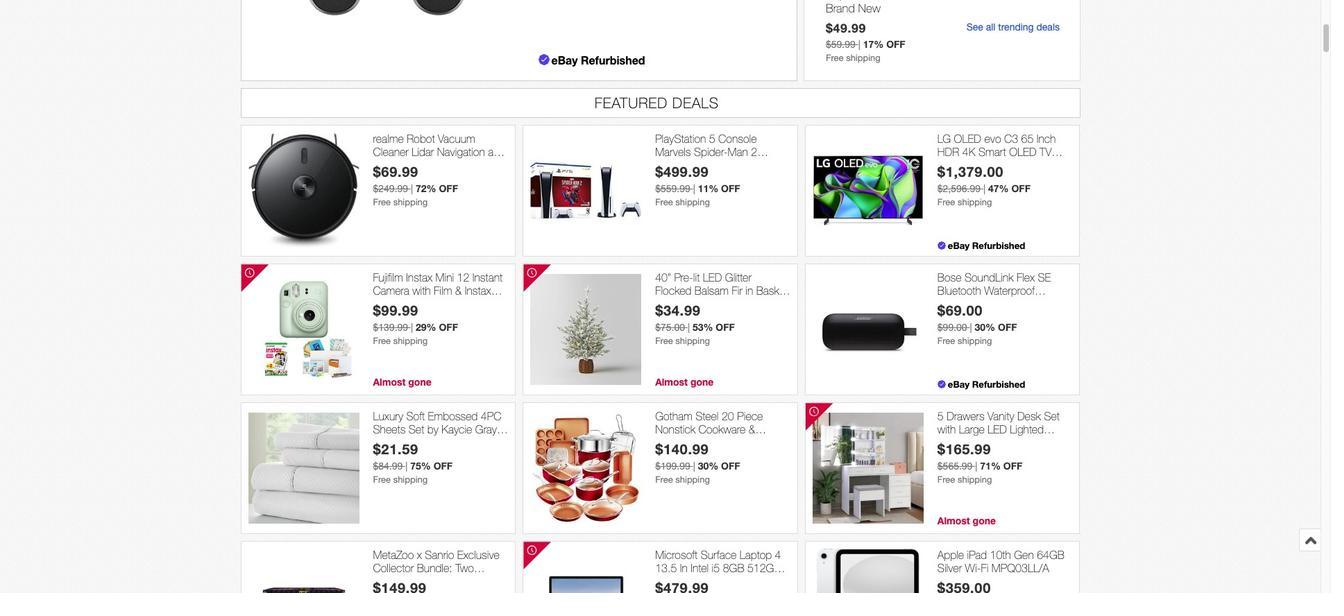 Task type: locate. For each thing, give the bounding box(es) containing it.
& down piece
[[749, 424, 756, 436]]

5 up spider-
[[710, 133, 716, 145]]

instax down instant
[[465, 285, 491, 297]]

1 horizontal spatial instax
[[465, 285, 491, 297]]

gone up ipad
[[973, 515, 997, 527]]

off right 11%
[[722, 183, 741, 195]]

1 vertical spatial with
[[938, 424, 956, 436]]

free down '$559.99' at the top of page
[[656, 197, 673, 208]]

| right $99.00
[[970, 322, 973, 333]]

53%
[[693, 322, 713, 333]]

5 left "drawers"
[[938, 410, 944, 423]]

brand inside super mario bros. wonder  nintendo switch brand new
[[826, 2, 855, 15]]

30% inside $140.99 $199.99 | 30% off free shipping
[[698, 461, 719, 472]]

shipping down 11%
[[676, 197, 710, 208]]

luxury
[[373, 410, 404, 423]]

| inside $99.99 $139.99 | 29% off free shipping
[[411, 322, 413, 333]]

gone for $99.99
[[409, 376, 432, 388]]

surface
[[701, 549, 737, 562]]

shipping for $21.59
[[393, 475, 428, 486]]

0 horizontal spatial 5
[[710, 133, 716, 145]]

accessories
[[373, 589, 429, 594]]

free down $99.00
[[938, 336, 956, 347]]

$21.59
[[373, 441, 419, 458]]

fujifilm
[[373, 271, 403, 284]]

$49.99
[[826, 21, 866, 35]]

0 horizontal spatial set
[[409, 424, 425, 436]]

ebay for $69.00
[[948, 379, 970, 390]]

shipping down 17%
[[846, 53, 881, 63]]

almost gone for $165.99
[[938, 515, 997, 527]]

mini inside fujifilm instax mini 12 instant camera with film & instax creator kit (mint)
[[436, 271, 454, 284]]

shipping down $199.99
[[676, 475, 710, 486]]

new inside super mario bros. wonder  nintendo switch brand new
[[858, 2, 881, 15]]

free for $99.99
[[373, 336, 391, 347]]

$1,379.00
[[938, 163, 1004, 180]]

refurbished down 8gb
[[721, 576, 777, 588]]

ebay for $1,379.00
[[948, 240, 970, 251]]

| for $69.00
[[970, 322, 973, 333]]

& inside gotham steel 20 piece nonstick cookware & bakeware set - 3 available colors
[[749, 424, 756, 436]]

off for $165.99
[[1004, 461, 1023, 472]]

off inside the $499.99 $559.99 | 11% off free shipping
[[722, 183, 741, 195]]

off right 29%
[[439, 322, 458, 333]]

0 horizontal spatial almost gone
[[373, 376, 432, 388]]

bedroom
[[982, 437, 1025, 449]]

free down $199.99
[[656, 475, 673, 486]]

1 vertical spatial brand
[[472, 159, 500, 172]]

0 vertical spatial set
[[1045, 410, 1060, 423]]

2 vertical spatial set
[[704, 437, 720, 449]]

off right 72%
[[439, 183, 458, 195]]

2 horizontal spatial gone
[[973, 515, 997, 527]]

robot
[[407, 133, 435, 145]]

two
[[456, 562, 474, 575]]

40" pre-lit led glitter flocked balsam fir in basket mini artificial christmas link
[[656, 271, 791, 311]]

almost up the luxury
[[373, 376, 406, 388]]

| inside "$69.99 $249.99 | 72% off free shipping"
[[411, 183, 413, 195]]

13.5
[[656, 562, 677, 575]]

1 horizontal spatial led
[[988, 424, 1008, 436]]

nintendo
[[960, 0, 1004, 1]]

| for $165.99
[[976, 461, 978, 472]]

ebay refurbished up soundlink
[[948, 240, 1026, 251]]

off right 75%
[[434, 461, 453, 472]]

mini up film
[[436, 271, 454, 284]]

ebay refurbished for $69.00
[[948, 379, 1026, 390]]

shipping down 75%
[[393, 475, 428, 486]]

30% for $69.00
[[975, 322, 996, 333]]

new inside realme robot vacuum cleaner lidar navigation and mapping technology brand new
[[373, 172, 394, 185]]

1 horizontal spatial new
[[858, 2, 881, 15]]

free inside $69.00 $99.00 | 30% off free shipping
[[938, 336, 956, 347]]

1 horizontal spatial almost
[[656, 376, 688, 388]]

0 horizontal spatial with
[[413, 285, 431, 297]]

mini inside 40" pre-lit led glitter flocked balsam fir in basket mini artificial christmas
[[656, 298, 674, 311]]

led up 'balsam'
[[703, 271, 722, 284]]

1 vertical spatial mini
[[656, 298, 674, 311]]

off right 71%
[[1004, 461, 1023, 472]]

free inside "$1,379.00 $2,596.99 | 47% off free shipping"
[[938, 197, 956, 208]]

microsoft
[[656, 549, 698, 562]]

1 horizontal spatial set
[[704, 437, 720, 449]]

realme robot vacuum cleaner lidar navigation and mapping technology brand new link
[[373, 133, 508, 185]]

1 vertical spatial set
[[409, 424, 425, 436]]

| left 75%
[[406, 461, 408, 472]]

off for $1,379.00
[[1012, 183, 1031, 195]]

| inside "$1,379.00 $2,596.99 | 47% off free shipping"
[[984, 183, 986, 195]]

1 vertical spatial new
[[373, 172, 394, 185]]

off for $69.99
[[439, 183, 458, 195]]

off inside $69.00 $99.00 | 30% off free shipping
[[999, 322, 1018, 333]]

makeup
[[1028, 437, 1065, 449]]

0 horizontal spatial mini
[[436, 271, 454, 284]]

off inside $34.99 $75.00 | 53% off free shipping
[[716, 322, 735, 333]]

$499.99 $559.99 | 11% off free shipping
[[656, 163, 741, 208]]

0 horizontal spatial new
[[373, 172, 394, 185]]

new down mapping
[[373, 172, 394, 185]]

$499.99
[[656, 163, 709, 180]]

| left 53%
[[688, 322, 690, 333]]

0 vertical spatial 30%
[[975, 322, 996, 333]]

deals
[[673, 94, 719, 111]]

shipping for $1,379.00
[[958, 197, 993, 208]]

brand down super
[[826, 2, 855, 15]]

shipping for $99.99
[[393, 336, 428, 347]]

| for $99.99
[[411, 322, 413, 333]]

2 vertical spatial ebay refurbished
[[948, 379, 1026, 390]]

1 vertical spatial led
[[988, 424, 1008, 436]]

shipping inside "$69.99 $249.99 | 72% off free shipping"
[[393, 197, 428, 208]]

0 vertical spatial brand
[[826, 2, 855, 15]]

2 horizontal spatial almost gone
[[938, 515, 997, 527]]

set right desk in the bottom of the page
[[1045, 410, 1060, 423]]

(2023)
[[938, 159, 968, 172]]

shipping for $69.99
[[393, 197, 428, 208]]

0 horizontal spatial 30%
[[698, 461, 719, 472]]

collection
[[411, 437, 456, 449]]

free down $139.99
[[373, 336, 391, 347]]

0 horizontal spatial &
[[455, 285, 462, 297]]

almost gone up the luxury
[[373, 376, 432, 388]]

free for $165.99
[[938, 475, 956, 486]]

gone up steel at bottom right
[[691, 376, 714, 388]]

available
[[739, 437, 779, 449]]

metazoo x sanrio exclusive collector bundle: two boosters, promos + accessories
[[373, 549, 500, 594]]

1 horizontal spatial 30%
[[975, 322, 996, 333]]

| inside the $499.99 $559.99 | 11% off free shipping
[[693, 183, 696, 195]]

free for $69.00
[[938, 336, 956, 347]]

off inside $99.99 $139.99 | 29% off free shipping
[[439, 322, 458, 333]]

1 horizontal spatial gone
[[691, 376, 714, 388]]

large
[[959, 424, 985, 436]]

1 vertical spatial certified
[[680, 576, 718, 588]]

off down 3
[[722, 461, 741, 472]]

| left 29%
[[411, 322, 413, 333]]

0 vertical spatial led
[[703, 271, 722, 284]]

almost gone up ipad
[[938, 515, 997, 527]]

shipping inside $140.99 $199.99 | 30% off free shipping
[[676, 475, 710, 486]]

drawers
[[947, 410, 985, 423]]

technology
[[417, 159, 469, 172]]

0 horizontal spatial led
[[703, 271, 722, 284]]

0 horizontal spatial certified
[[680, 576, 718, 588]]

1 vertical spatial oled
[[1010, 146, 1037, 158]]

0 vertical spatial ebay
[[552, 53, 578, 67]]

ebay refurbished for $1,379.00
[[948, 240, 1026, 251]]

with up mirror
[[938, 424, 956, 436]]

flocked
[[656, 285, 692, 297]]

free down $2,596.99
[[938, 197, 956, 208]]

almost for $99.99
[[373, 376, 406, 388]]

& inside fujifilm instax mini 12 instant camera with film & instax creator kit (mint)
[[455, 285, 462, 297]]

1 vertical spatial instax
[[465, 285, 491, 297]]

instax
[[406, 271, 433, 284], [465, 285, 491, 297]]

4k
[[963, 146, 976, 158]]

shipping down 72%
[[393, 197, 428, 208]]

refurbished down 'speaker,'
[[938, 311, 993, 324]]

30% down $140.99
[[698, 461, 719, 472]]

bros.
[[889, 0, 915, 1]]

2 horizontal spatial almost
[[938, 515, 971, 527]]

1 horizontal spatial &
[[749, 424, 756, 436]]

| inside $34.99 $75.00 | 53% off free shipping
[[688, 322, 690, 333]]

free inside "$69.99 $249.99 | 72% off free shipping"
[[373, 197, 391, 208]]

| left 17%
[[858, 39, 861, 50]]

off right 53%
[[716, 322, 735, 333]]

off inside "$69.99 $249.99 | 72% off free shipping"
[[439, 183, 458, 195]]

almost up 'gotham'
[[656, 376, 688, 388]]

1 vertical spatial 30%
[[698, 461, 719, 472]]

0 horizontal spatial brand
[[472, 159, 500, 172]]

$165.99
[[938, 441, 992, 458]]

new
[[858, 2, 881, 15], [373, 172, 394, 185]]

oled
[[955, 133, 982, 145], [1010, 146, 1037, 158]]

1 horizontal spatial brand
[[826, 2, 855, 15]]

4
[[775, 549, 782, 562]]

almost for $34.99
[[656, 376, 688, 388]]

soft right the luxury
[[407, 410, 425, 423]]

oled down 65
[[1010, 146, 1037, 158]]

off inside $21.59 $84.99 | 75% off free shipping
[[434, 461, 453, 472]]

set
[[1045, 410, 1060, 423], [409, 424, 425, 436], [704, 437, 720, 449]]

0 vertical spatial with
[[413, 285, 431, 297]]

1 vertical spatial ebay refurbished
[[948, 240, 1026, 251]]

free down $59.99
[[826, 53, 844, 63]]

brand down and
[[472, 159, 500, 172]]

0 horizontal spatial almost
[[373, 376, 406, 388]]

soft down sheets
[[389, 437, 408, 449]]

microsoft surface laptop 4 13.5 in intel i5 8gb 512gb ssd  certified refurbished
[[656, 549, 782, 588]]

christmas
[[714, 298, 761, 311]]

30% inside $69.00 $99.00 | 30% off free shipping
[[975, 322, 996, 333]]

free
[[826, 53, 844, 63], [373, 197, 391, 208], [656, 197, 673, 208], [938, 197, 956, 208], [373, 336, 391, 347], [656, 336, 673, 347], [938, 336, 956, 347], [373, 475, 391, 486], [656, 475, 673, 486], [938, 475, 956, 486]]

0 vertical spatial mini
[[436, 271, 454, 284]]

5 drawers vanity desk set with large led lighted mirror for bedroom makeup dress
[[938, 410, 1065, 463]]

1 horizontal spatial almost gone
[[656, 376, 714, 388]]

set left -
[[704, 437, 720, 449]]

gone
[[409, 376, 432, 388], [691, 376, 714, 388], [973, 515, 997, 527]]

set inside gotham steel 20 piece nonstick cookware & bakeware set - 3 available colors
[[704, 437, 720, 449]]

bluetooth
[[938, 285, 982, 297]]

1 horizontal spatial mini
[[656, 298, 674, 311]]

almost gone up 'gotham'
[[656, 376, 714, 388]]

free inside $165.99 $565.99 | 71% off free shipping
[[938, 475, 956, 486]]

0 vertical spatial ebay refurbished
[[552, 53, 646, 67]]

$21.59 $84.99 | 75% off free shipping
[[373, 441, 453, 486]]

| left 11%
[[693, 183, 696, 195]]

certified down waterproof
[[982, 298, 1020, 311]]

29%
[[416, 322, 436, 333]]

2 vertical spatial ebay
[[948, 379, 970, 390]]

1 horizontal spatial certified
[[982, 298, 1020, 311]]

1 vertical spatial 5
[[938, 410, 944, 423]]

| inside $69.00 $99.00 | 30% off free shipping
[[970, 322, 973, 333]]

c3
[[1005, 133, 1019, 145]]

shipping down 71%
[[958, 475, 993, 486]]

free inside $59.99 | 17% off free shipping
[[826, 53, 844, 63]]

& down 12
[[455, 285, 462, 297]]

shipping inside $69.00 $99.00 | 30% off free shipping
[[958, 336, 993, 347]]

12
[[457, 271, 470, 284]]

0 vertical spatial new
[[858, 2, 881, 15]]

1 vertical spatial &
[[749, 424, 756, 436]]

$140.99 $199.99 | 30% off free shipping
[[656, 441, 741, 486]]

so
[[373, 437, 386, 449]]

shipping down $2,596.99
[[958, 197, 993, 208]]

ebay refurbished up featured
[[552, 53, 646, 67]]

free inside $34.99 $75.00 | 53% off free shipping
[[656, 336, 673, 347]]

0 vertical spatial 5
[[710, 133, 716, 145]]

piece
[[738, 410, 763, 423]]

shipping inside $165.99 $565.99 | 71% off free shipping
[[958, 475, 993, 486]]

mirror
[[938, 437, 964, 449]]

set inside luxury soft embossed 4pc sheets set by kaycie gray so soft collection
[[409, 424, 425, 436]]

$69.00
[[938, 302, 983, 319]]

0 vertical spatial &
[[455, 285, 462, 297]]

apple ipad 10th gen 64gb silver wi-fi mpq03ll/a link
[[938, 549, 1073, 576]]

free inside the $499.99 $559.99 | 11% off free shipping
[[656, 197, 673, 208]]

1 horizontal spatial with
[[938, 424, 956, 436]]

pre-
[[675, 271, 694, 284]]

71%
[[981, 461, 1001, 472]]

40"
[[656, 271, 672, 284]]

0 horizontal spatial oled
[[955, 133, 982, 145]]

free down the '$84.99' at the left of the page
[[373, 475, 391, 486]]

mini down "flocked"
[[656, 298, 674, 311]]

wi-
[[966, 562, 982, 575]]

| left the 47%
[[984, 183, 986, 195]]

set left by
[[409, 424, 425, 436]]

| inside $165.99 $565.99 | 71% off free shipping
[[976, 461, 978, 472]]

| inside $21.59 $84.99 | 75% off free shipping
[[406, 461, 408, 472]]

off right 17%
[[887, 38, 906, 50]]

refurbished inside microsoft surface laptop 4 13.5 in intel i5 8gb 512gb ssd  certified refurbished
[[721, 576, 777, 588]]

promos
[[420, 576, 455, 588]]

bose
[[938, 271, 962, 284]]

gone up embossed
[[409, 376, 432, 388]]

shipping inside "$1,379.00 $2,596.99 | 47% off free shipping"
[[958, 197, 993, 208]]

vacuum
[[438, 133, 476, 145]]

free down $75.00
[[656, 336, 673, 347]]

certified down intel
[[680, 576, 718, 588]]

11%
[[698, 183, 719, 195]]

ssd
[[656, 576, 677, 588]]

off inside $140.99 $199.99 | 30% off free shipping
[[722, 461, 741, 472]]

off right the 47%
[[1012, 183, 1031, 195]]

bose soundlink flex se bluetooth waterproof speaker, certified refurbished
[[938, 271, 1052, 324]]

3
[[730, 437, 736, 449]]

off
[[887, 38, 906, 50], [439, 183, 458, 195], [722, 183, 741, 195], [1012, 183, 1031, 195], [439, 322, 458, 333], [716, 322, 735, 333], [999, 322, 1018, 333], [434, 461, 453, 472], [722, 461, 741, 472], [1004, 461, 1023, 472]]

console
[[719, 133, 757, 145]]

desk
[[1018, 410, 1042, 423]]

| left 71%
[[976, 461, 978, 472]]

shipping inside $21.59 $84.99 | 75% off free shipping
[[393, 475, 428, 486]]

with up kit
[[413, 285, 431, 297]]

2 horizontal spatial set
[[1045, 410, 1060, 423]]

off inside $165.99 $565.99 | 71% off free shipping
[[1004, 461, 1023, 472]]

free for $140.99
[[656, 475, 673, 486]]

free inside $99.99 $139.99 | 29% off free shipping
[[373, 336, 391, 347]]

free down $565.99
[[938, 475, 956, 486]]

microsoft surface laptop 4 13.5 in intel i5 8gb 512gb ssd  certified refurbished link
[[656, 549, 791, 588]]

shipping inside $99.99 $139.99 | 29% off free shipping
[[393, 336, 428, 347]]

shipping down $99.00
[[958, 336, 993, 347]]

playstation
[[656, 133, 706, 145]]

free inside $21.59 $84.99 | 75% off free shipping
[[373, 475, 391, 486]]

see all trending deals
[[967, 22, 1060, 33]]

with inside fujifilm instax mini 12 instant camera with film & instax creator kit (mint)
[[413, 285, 431, 297]]

shipping down 53%
[[676, 336, 710, 347]]

30% down $69.00
[[975, 322, 996, 333]]

free down $249.99
[[373, 197, 391, 208]]

-
[[723, 437, 727, 449]]

free inside $140.99 $199.99 | 30% off free shipping
[[656, 475, 673, 486]]

refurbished up soundlink
[[973, 240, 1026, 251]]

| inside $140.99 $199.99 | 30% off free shipping
[[693, 461, 696, 472]]

1 horizontal spatial oled
[[1010, 146, 1037, 158]]

0 vertical spatial instax
[[406, 271, 433, 284]]

| down $140.99
[[693, 461, 696, 472]]

new down mario on the right top of page
[[858, 2, 881, 15]]

shipping down 29%
[[393, 336, 428, 347]]

ebay refurbished
[[552, 53, 646, 67], [948, 240, 1026, 251], [948, 379, 1026, 390]]

0 horizontal spatial gone
[[409, 376, 432, 388]]

instax up kit
[[406, 271, 433, 284]]

| left 72%
[[411, 183, 413, 195]]

led down vanity
[[988, 424, 1008, 436]]

ebay refurbished up vanity
[[948, 379, 1026, 390]]

1 vertical spatial ebay
[[948, 240, 970, 251]]

shipping inside $34.99 $75.00 | 53% off free shipping
[[676, 336, 710, 347]]

1 horizontal spatial 5
[[938, 410, 944, 423]]

lidar
[[412, 146, 434, 158]]

off inside "$1,379.00 $2,596.99 | 47% off free shipping"
[[1012, 183, 1031, 195]]

oled up 4k
[[955, 133, 982, 145]]

shipping inside the $499.99 $559.99 | 11% off free shipping
[[676, 197, 710, 208]]

off inside $59.99 | 17% off free shipping
[[887, 38, 906, 50]]

0 vertical spatial certified
[[982, 298, 1020, 311]]

off down waterproof
[[999, 322, 1018, 333]]

30%
[[975, 322, 996, 333], [698, 461, 719, 472]]

apple ipad 10th gen 64gb silver wi-fi mpq03ll/a
[[938, 549, 1065, 575]]

almost up apple at the bottom right
[[938, 515, 971, 527]]



Task type: vqa. For each thing, say whether or not it's contained in the screenshot.
top "OLED"
yes



Task type: describe. For each thing, give the bounding box(es) containing it.
balsam
[[695, 285, 729, 297]]

bundle
[[656, 159, 688, 172]]

$140.99
[[656, 441, 709, 458]]

$99.99 $139.99 | 29% off free shipping
[[373, 302, 458, 347]]

colors
[[656, 450, 686, 463]]

2
[[752, 146, 758, 158]]

off for $34.99
[[716, 322, 735, 333]]

refurbished up vanity
[[973, 379, 1026, 390]]

0 vertical spatial soft
[[407, 410, 425, 423]]

i5
[[712, 562, 720, 575]]

fir
[[732, 285, 743, 297]]

40" pre-lit led glitter flocked balsam fir in basket mini artificial christmas
[[656, 271, 788, 311]]

gone for $165.99
[[973, 515, 997, 527]]

in
[[680, 562, 688, 575]]

$139.99
[[373, 322, 408, 333]]

off for $21.59
[[434, 461, 453, 472]]

free for $34.99
[[656, 336, 673, 347]]

$99.00
[[938, 322, 968, 333]]

$1,379.00 $2,596.99 | 47% off free shipping
[[938, 163, 1031, 208]]

$559.99
[[656, 183, 691, 195]]

$199.99
[[656, 461, 691, 472]]

refurbished up featured
[[581, 53, 646, 67]]

basket
[[757, 285, 788, 297]]

exclusive
[[458, 549, 500, 562]]

| for $499.99
[[693, 183, 696, 195]]

almost for $165.99
[[938, 515, 971, 527]]

mpq03ll/a
[[992, 562, 1050, 575]]

| for $21.59
[[406, 461, 408, 472]]

x
[[417, 549, 422, 562]]

free for $499.99
[[656, 197, 673, 208]]

and
[[488, 146, 506, 158]]

30% for $140.99
[[698, 461, 719, 472]]

deals
[[1037, 22, 1060, 33]]

$69.99 $249.99 | 72% off free shipping
[[373, 163, 458, 208]]

see
[[967, 22, 983, 33]]

lg
[[938, 133, 951, 145]]

10th
[[991, 549, 1012, 562]]

cookware
[[699, 424, 746, 436]]

film
[[434, 285, 452, 297]]

inch
[[1037, 133, 1057, 145]]

off for $99.99
[[439, 322, 458, 333]]

| for $69.99
[[411, 183, 413, 195]]

man
[[728, 146, 748, 158]]

shipping for $165.99
[[958, 475, 993, 486]]

5 inside playstation 5 console marvels spider-man 2 bundle
[[710, 133, 716, 145]]

all
[[986, 22, 996, 33]]

led inside 5 drawers vanity desk set with large led lighted mirror for bedroom makeup dress
[[988, 424, 1008, 436]]

playstation 5 console marvels spider-man 2 bundle link
[[656, 133, 791, 172]]

luxury soft embossed 4pc sheets set by kaycie gray so soft collection link
[[373, 410, 508, 449]]

waterproof
[[985, 285, 1035, 297]]

shipping for $34.99
[[676, 336, 710, 347]]

realme robot vacuum cleaner lidar navigation and mapping technology brand new
[[373, 133, 506, 185]]

kit
[[410, 298, 422, 311]]

lg oled evo c3 65 inch hdr 4k smart oled tv (2023) oled65c3pua
[[938, 133, 1057, 172]]

certified inside bose soundlink flex se bluetooth waterproof speaker, certified refurbished
[[982, 298, 1020, 311]]

bose soundlink flex se bluetooth waterproof speaker, certified refurbished link
[[938, 271, 1073, 324]]

brand inside realme robot vacuum cleaner lidar navigation and mapping technology brand new
[[472, 159, 500, 172]]

metazoo x sanrio exclusive collector bundle: two boosters, promos + accessories link
[[373, 549, 508, 594]]

led inside 40" pre-lit led glitter flocked balsam fir in basket mini artificial christmas
[[703, 271, 722, 284]]

in
[[746, 285, 754, 297]]

wonder
[[918, 0, 957, 1]]

0 horizontal spatial instax
[[406, 271, 433, 284]]

off for $499.99
[[722, 183, 741, 195]]

off for $140.99
[[722, 461, 741, 472]]

playstation 5 console marvels spider-man 2 bundle
[[656, 133, 758, 172]]

| for $34.99
[[688, 322, 690, 333]]

fujifilm instax mini 12 instant camera with film & instax creator kit (mint)
[[373, 271, 503, 311]]

47%
[[989, 183, 1009, 195]]

certified inside microsoft surface laptop 4 13.5 in intel i5 8gb 512gb ssd  certified refurbished
[[680, 576, 718, 588]]

$69.99
[[373, 163, 419, 180]]

gotham
[[656, 410, 693, 423]]

with inside 5 drawers vanity desk set with large led lighted mirror for bedroom makeup dress
[[938, 424, 956, 436]]

by
[[428, 424, 439, 436]]

$2,596.99
[[938, 183, 981, 195]]

mapping
[[373, 159, 414, 172]]

embossed
[[428, 410, 478, 423]]

gotham steel 20 piece nonstick cookware & bakeware set - 3 available colors
[[656, 410, 779, 463]]

| for $140.99
[[693, 461, 696, 472]]

64gb
[[1038, 549, 1065, 562]]

| for $1,379.00
[[984, 183, 986, 195]]

shipping for $140.99
[[676, 475, 710, 486]]

off for $69.00
[[999, 322, 1018, 333]]

flex
[[1017, 271, 1035, 284]]

free for $1,379.00
[[938, 197, 956, 208]]

| inside $59.99 | 17% off free shipping
[[858, 39, 861, 50]]

almost gone for $34.99
[[656, 376, 714, 388]]

shipping for $69.00
[[958, 336, 993, 347]]

sheets
[[373, 424, 406, 436]]

1 vertical spatial soft
[[389, 437, 408, 449]]

smart
[[979, 146, 1007, 158]]

switch
[[1008, 0, 1041, 1]]

super
[[826, 0, 856, 1]]

shipping for $499.99
[[676, 197, 710, 208]]

$249.99
[[373, 183, 408, 195]]

0 vertical spatial oled
[[955, 133, 982, 145]]

luxury soft embossed 4pc sheets set by kaycie gray so soft collection
[[373, 410, 502, 449]]

refurbished inside bose soundlink flex se bluetooth waterproof speaker, certified refurbished
[[938, 311, 993, 324]]

20
[[722, 410, 735, 423]]

free for $69.99
[[373, 197, 391, 208]]

oled65c3pua
[[971, 159, 1045, 172]]

set inside 5 drawers vanity desk set with large led lighted mirror for bedroom makeup dress
[[1045, 410, 1060, 423]]

gotham steel 20 piece nonstick cookware & bakeware set - 3 available colors link
[[656, 410, 791, 463]]

512gb
[[748, 562, 782, 575]]

speaker,
[[938, 298, 979, 311]]

navigation
[[437, 146, 485, 158]]

65
[[1022, 133, 1034, 145]]

marvels
[[656, 146, 691, 158]]

laptop
[[740, 549, 772, 562]]

metazoo
[[373, 549, 414, 562]]

gone for $34.99
[[691, 376, 714, 388]]

ipad
[[968, 549, 988, 562]]

featured
[[595, 94, 668, 111]]

collector
[[373, 562, 414, 575]]

spider-
[[694, 146, 728, 158]]

soundlink
[[965, 271, 1014, 284]]

almost gone for $99.99
[[373, 376, 432, 388]]

$34.99
[[656, 302, 701, 319]]

shipping inside $59.99 | 17% off free shipping
[[846, 53, 881, 63]]

5 inside 5 drawers vanity desk set with large led lighted mirror for bedroom makeup dress
[[938, 410, 944, 423]]

apple
[[938, 549, 965, 562]]

camera
[[373, 285, 410, 297]]

free for $21.59
[[373, 475, 391, 486]]

$59.99 | 17% off free shipping
[[826, 38, 906, 63]]

gen
[[1015, 549, 1034, 562]]

fi
[[982, 562, 989, 575]]

sanrio
[[425, 549, 454, 562]]

realme
[[373, 133, 404, 145]]



